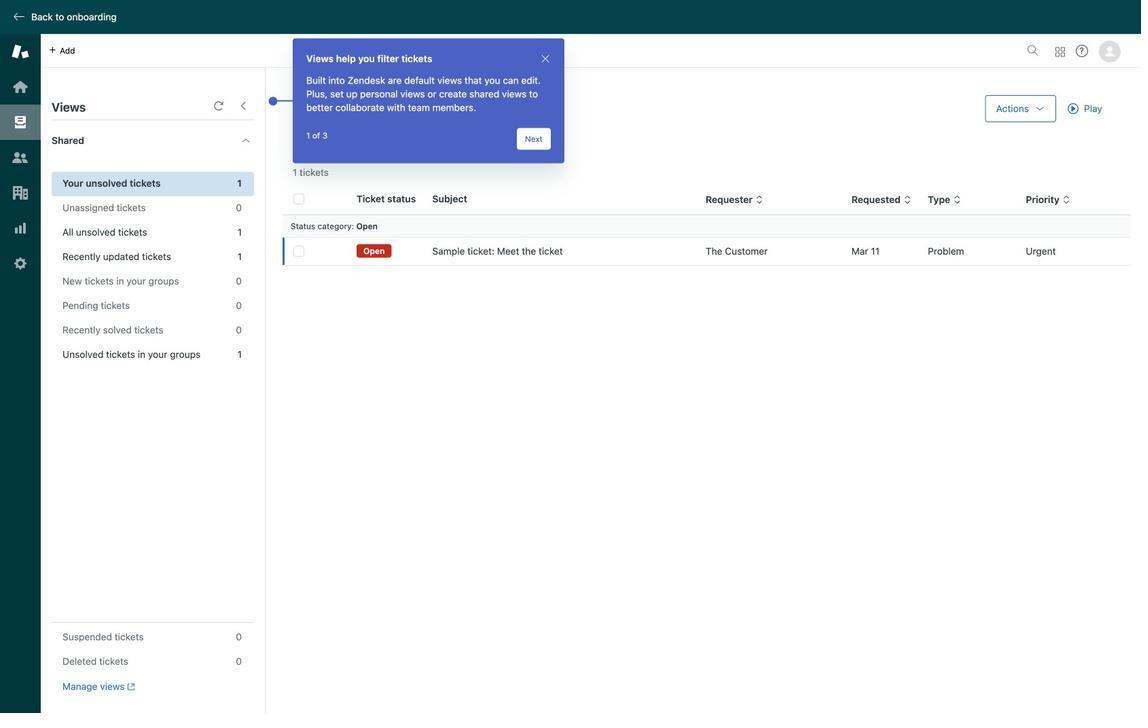 Task type: vqa. For each thing, say whether or not it's contained in the screenshot.
ZENDESK image
no



Task type: describe. For each thing, give the bounding box(es) containing it.
reporting image
[[12, 219, 29, 237]]

hide panel views image
[[238, 101, 249, 111]]

zendesk support image
[[12, 43, 29, 60]]

main element
[[0, 34, 41, 714]]

opens in a new tab image
[[125, 683, 135, 691]]

admin image
[[12, 255, 29, 272]]



Task type: locate. For each thing, give the bounding box(es) containing it.
views image
[[12, 113, 29, 131]]

organizations image
[[12, 184, 29, 202]]

zendesk products image
[[1056, 47, 1066, 57]]

close image
[[540, 53, 551, 64]]

refresh views pane image
[[213, 101, 224, 111]]

heading
[[41, 120, 265, 161]]

get started image
[[12, 78, 29, 96]]

customers image
[[12, 149, 29, 166]]

get help image
[[1076, 45, 1089, 57]]

row
[[283, 238, 1131, 265]]

dialog
[[293, 38, 565, 163]]



